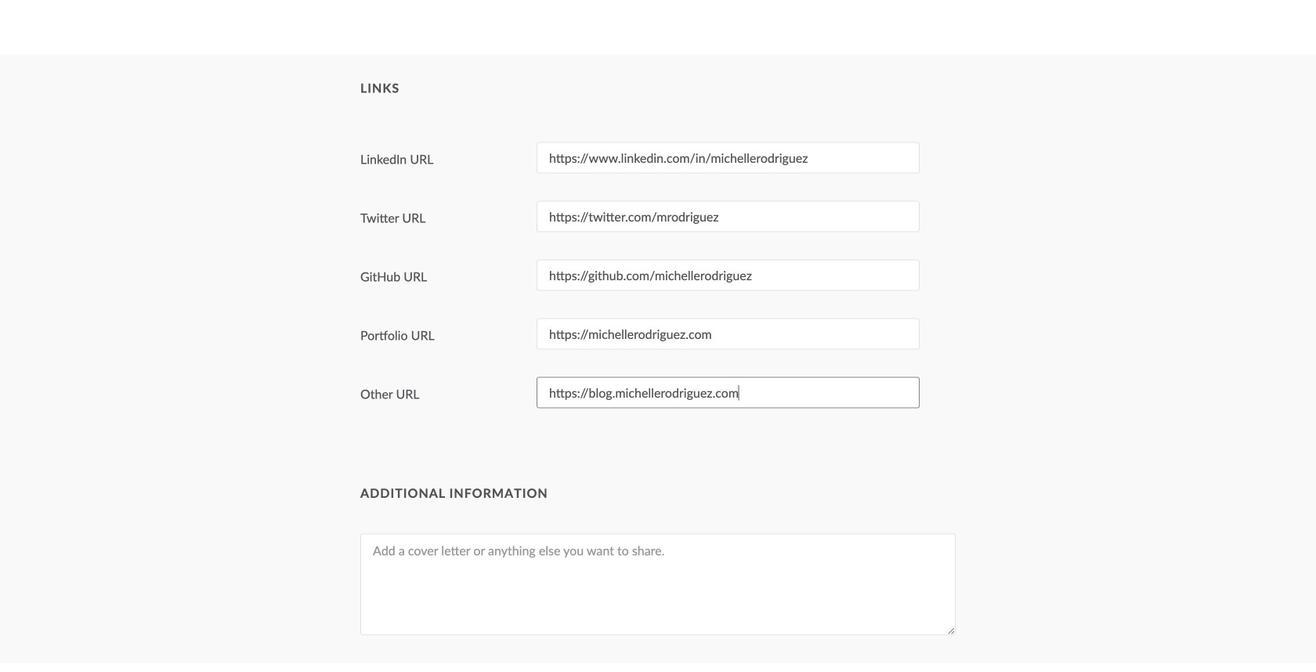 Task type: vqa. For each thing, say whether or not it's contained in the screenshot.
email field
no



Task type: describe. For each thing, give the bounding box(es) containing it.
Add a cover letter or anything else you want to share. text field
[[361, 534, 956, 636]]



Task type: locate. For each thing, give the bounding box(es) containing it.
None text field
[[537, 0, 920, 3], [537, 142, 920, 174], [537, 260, 920, 291], [537, 319, 920, 350], [537, 377, 920, 409], [537, 0, 920, 3], [537, 142, 920, 174], [537, 260, 920, 291], [537, 319, 920, 350], [537, 377, 920, 409]]

None text field
[[537, 201, 920, 232]]



